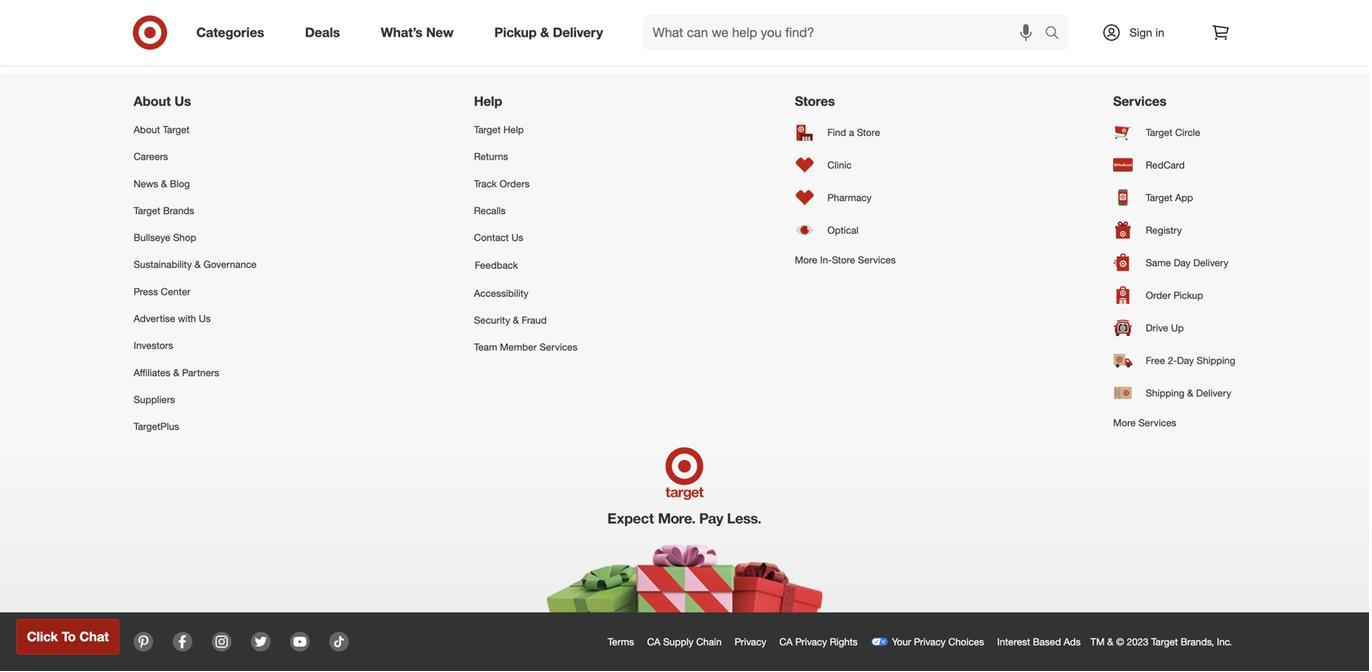 Task type: locate. For each thing, give the bounding box(es) containing it.
more inside "more services" link
[[1113, 417, 1136, 429]]

in
[[1156, 25, 1165, 40]]

& for sustainability
[[195, 259, 201, 271]]

suppliers link
[[134, 386, 257, 413]]

1 horizontal spatial and
[[853, 35, 869, 47]]

0 horizontal spatial pickup
[[495, 25, 537, 40]]

& left fraud
[[513, 314, 519, 326]]

deals link
[[291, 15, 360, 51]]

details.
[[487, 35, 520, 47]]

0 vertical spatial pickup
[[495, 25, 537, 40]]

security
[[474, 314, 510, 326]]

shipping inside free 2-day shipping link
[[1197, 355, 1236, 367]]

more in-store services link
[[795, 247, 896, 274]]

privacy
[[735, 636, 767, 649], [796, 636, 827, 649], [914, 636, 946, 649]]

1 vertical spatial more
[[1113, 417, 1136, 429]]

vary
[[781, 35, 799, 47]]

pickup right order
[[1174, 289, 1204, 302]]

shop
[[173, 232, 196, 244]]

What can we help you find? suggestions appear below search field
[[643, 15, 1049, 51]]

more left in-
[[795, 254, 818, 266]]

services down shipping & delivery link at the bottom of page
[[1139, 417, 1177, 429]]

advertise
[[134, 313, 175, 325]]

shipping & delivery link
[[1113, 377, 1236, 410]]

categories
[[196, 25, 264, 40]]

1 horizontal spatial pickup
[[1174, 289, 1204, 302]]

registry link
[[1113, 214, 1236, 247]]

target: expect more. pay less. image
[[456, 440, 914, 613]]

privacy right the chain
[[735, 636, 767, 649]]

target inside target circle link
[[1146, 126, 1173, 139]]

target left app
[[1146, 192, 1173, 204]]

0 vertical spatial more
[[795, 254, 818, 266]]

1 vertical spatial help
[[504, 124, 524, 136]]

target.com
[[883, 35, 931, 47]]

same day delivery
[[1146, 257, 1229, 269]]

about target link
[[134, 116, 257, 143]]

& left blog
[[161, 178, 167, 190]]

ca left supply at the bottom
[[647, 636, 661, 649]]

fraud
[[522, 314, 547, 326]]

interest
[[997, 636, 1030, 649]]

store down optical link
[[832, 254, 855, 266]]

0 horizontal spatial ca
[[647, 636, 661, 649]]

pickup right the offer in the top of the page
[[495, 25, 537, 40]]

target down about us
[[163, 124, 190, 136]]

us right with
[[199, 313, 211, 325]]

and left availability
[[693, 35, 710, 47]]

2 vertical spatial us
[[199, 313, 211, 325]]

team
[[474, 341, 497, 354]]

order
[[1146, 289, 1171, 302]]

press
[[134, 286, 158, 298]]

0 vertical spatial us
[[175, 93, 191, 109]]

shipping inside shipping & delivery link
[[1146, 387, 1185, 399]]

0 vertical spatial shipping
[[1197, 355, 1236, 367]]

& right 'details.' on the top of the page
[[540, 25, 549, 40]]

target inside target app "link"
[[1146, 192, 1173, 204]]

privacy right the your
[[914, 636, 946, 649]]

terms
[[608, 636, 634, 649]]

day right free
[[1177, 355, 1194, 367]]

target up returns
[[474, 124, 501, 136]]

us
[[175, 93, 191, 109], [512, 232, 524, 244], [199, 313, 211, 325]]

pickup & delivery
[[495, 25, 603, 40]]

services down fraud
[[540, 341, 578, 354]]

us right contact
[[512, 232, 524, 244]]

pickup
[[495, 25, 537, 40], [1174, 289, 1204, 302]]

0 vertical spatial help
[[474, 93, 502, 109]]

1 privacy from the left
[[735, 636, 767, 649]]

shipping
[[1197, 355, 1236, 367], [1146, 387, 1185, 399]]

help up target help
[[474, 93, 502, 109]]

target inside target help link
[[474, 124, 501, 136]]

target for target brands
[[134, 205, 160, 217]]

track orders
[[474, 178, 530, 190]]

ca right 'privacy' link
[[780, 636, 793, 649]]

0 horizontal spatial and
[[693, 35, 710, 47]]

0 horizontal spatial privacy
[[735, 636, 767, 649]]

services inside "more services" link
[[1139, 417, 1177, 429]]

delivery down free 2-day shipping
[[1196, 387, 1232, 399]]

1 about from the top
[[134, 93, 171, 109]]

& right affiliates
[[173, 367, 179, 379]]

promotions
[[641, 35, 690, 47]]

& down free 2-day shipping
[[1188, 387, 1194, 399]]

about up careers
[[134, 124, 160, 136]]

target down news
[[134, 205, 160, 217]]

shipping up "more services" link at the bottom of page
[[1146, 387, 1185, 399]]

tm
[[1091, 636, 1105, 649]]

team member services
[[474, 341, 578, 354]]

1 horizontal spatial us
[[199, 313, 211, 325]]

affiliates & partners
[[134, 367, 219, 379]]

targetplus link
[[134, 413, 257, 440]]

see
[[442, 35, 460, 47]]

help up the returns link
[[504, 124, 524, 136]]

registry
[[1146, 224, 1182, 236]]

0 horizontal spatial store
[[832, 254, 855, 266]]

store for in-
[[832, 254, 855, 266]]

about up about target
[[134, 93, 171, 109]]

services down optical link
[[858, 254, 896, 266]]

1 vertical spatial us
[[512, 232, 524, 244]]

rights
[[830, 636, 858, 649]]

shipping up "shipping & delivery"
[[1197, 355, 1236, 367]]

privacy for ca privacy rights
[[796, 636, 827, 649]]

1 horizontal spatial shipping
[[1197, 355, 1236, 367]]

delivery for shipping & delivery
[[1196, 387, 1232, 399]]

categories link
[[183, 15, 285, 51]]

orders
[[500, 178, 530, 190]]

to
[[62, 629, 76, 645]]

sign in link
[[1088, 15, 1190, 51]]

more inside more in-store services link
[[795, 254, 818, 266]]

target inside target brands "link"
[[134, 205, 160, 217]]

team member services link
[[474, 334, 578, 361]]

& left ©
[[1108, 636, 1114, 649]]

advertise with us link
[[134, 305, 257, 332]]

us up about target link
[[175, 93, 191, 109]]

target left circle
[[1146, 126, 1173, 139]]

delivery up order pickup
[[1194, 257, 1229, 269]]

press center link
[[134, 278, 257, 305]]

about
[[134, 93, 171, 109], [134, 124, 160, 136]]

privacy left rights
[[796, 636, 827, 649]]

services up target circle
[[1113, 93, 1167, 109]]

ca supply chain
[[647, 636, 722, 649]]

ca privacy rights
[[780, 636, 858, 649]]

* see offer details. restrictions apply. pricing, promotions and availability may vary by location and at target.com
[[439, 33, 931, 47]]

delivery left pricing,
[[553, 25, 603, 40]]

recalls
[[474, 205, 506, 217]]

0 horizontal spatial more
[[795, 254, 818, 266]]

1 vertical spatial store
[[832, 254, 855, 266]]

store right a
[[857, 126, 880, 139]]

day
[[1174, 257, 1191, 269], [1177, 355, 1194, 367]]

2 ca from the left
[[780, 636, 793, 649]]

target inside about target link
[[163, 124, 190, 136]]

and left at
[[853, 35, 869, 47]]

0 vertical spatial about
[[134, 93, 171, 109]]

inc.
[[1217, 636, 1233, 649]]

target help
[[474, 124, 524, 136]]

0 horizontal spatial shipping
[[1146, 387, 1185, 399]]

1 and from the left
[[693, 35, 710, 47]]

ca
[[647, 636, 661, 649], [780, 636, 793, 649]]

pricing,
[[606, 35, 638, 47]]

3 privacy from the left
[[914, 636, 946, 649]]

returns link
[[474, 143, 578, 170]]

feedback
[[475, 259, 518, 272]]

1 horizontal spatial store
[[857, 126, 880, 139]]

1 vertical spatial delivery
[[1194, 257, 1229, 269]]

day right the same
[[1174, 257, 1191, 269]]

delivery for same day delivery
[[1194, 257, 1229, 269]]

bullseye
[[134, 232, 170, 244]]

0 vertical spatial delivery
[[553, 25, 603, 40]]

1 vertical spatial shipping
[[1146, 387, 1185, 399]]

same
[[1146, 257, 1171, 269]]

at
[[872, 35, 880, 47]]

0 vertical spatial store
[[857, 126, 880, 139]]

brands,
[[1181, 636, 1214, 649]]

1 horizontal spatial privacy
[[796, 636, 827, 649]]

& for news
[[161, 178, 167, 190]]

1 vertical spatial pickup
[[1174, 289, 1204, 302]]

affiliates & partners link
[[134, 359, 257, 386]]

2 vertical spatial delivery
[[1196, 387, 1232, 399]]

& for tm
[[1108, 636, 1114, 649]]

2 about from the top
[[134, 124, 160, 136]]

more down shipping & delivery link at the bottom of page
[[1113, 417, 1136, 429]]

0 horizontal spatial us
[[175, 93, 191, 109]]

clinic
[[828, 159, 852, 171]]

1 horizontal spatial more
[[1113, 417, 1136, 429]]

2 privacy from the left
[[796, 636, 827, 649]]

2 horizontal spatial privacy
[[914, 636, 946, 649]]

2 horizontal spatial us
[[512, 232, 524, 244]]

delivery
[[553, 25, 603, 40], [1194, 257, 1229, 269], [1196, 387, 1232, 399]]

pharmacy link
[[795, 181, 896, 214]]

more for more in-store services
[[795, 254, 818, 266]]

ca for ca supply chain
[[647, 636, 661, 649]]

availability
[[712, 35, 757, 47]]

careers
[[134, 151, 168, 163]]

track orders link
[[474, 170, 578, 197]]

1 horizontal spatial ca
[[780, 636, 793, 649]]

based
[[1033, 636, 1061, 649]]

& down bullseye shop link
[[195, 259, 201, 271]]

1 vertical spatial about
[[134, 124, 160, 136]]

1 ca from the left
[[647, 636, 661, 649]]



Task type: vqa. For each thing, say whether or not it's contained in the screenshot.
APPLE link
no



Task type: describe. For each thing, give the bounding box(es) containing it.
& for security
[[513, 314, 519, 326]]

target for target circle
[[1146, 126, 1173, 139]]

tm & © 2023 target brands, inc.
[[1091, 636, 1233, 649]]

target right the 2023
[[1152, 636, 1178, 649]]

app
[[1176, 192, 1193, 204]]

0 vertical spatial day
[[1174, 257, 1191, 269]]

target app
[[1146, 192, 1193, 204]]

services inside team member services link
[[540, 341, 578, 354]]

contact us
[[474, 232, 524, 244]]

about target
[[134, 124, 190, 136]]

bullseye shop
[[134, 232, 196, 244]]

contact
[[474, 232, 509, 244]]

privacy link
[[732, 633, 776, 652]]

ca privacy rights link
[[776, 633, 868, 652]]

us for contact us
[[512, 232, 524, 244]]

news & blog link
[[134, 170, 257, 197]]

ads
[[1064, 636, 1081, 649]]

*
[[439, 33, 442, 43]]

stores
[[795, 93, 835, 109]]

investors
[[134, 340, 173, 352]]

pharmacy
[[828, 192, 872, 204]]

2 and from the left
[[853, 35, 869, 47]]

what's
[[381, 25, 423, 40]]

services inside more in-store services link
[[858, 254, 896, 266]]

find a store
[[828, 126, 880, 139]]

what's new link
[[367, 15, 474, 51]]

drive up
[[1146, 322, 1184, 334]]

sustainability & governance link
[[134, 251, 257, 278]]

1 vertical spatial day
[[1177, 355, 1194, 367]]

optical
[[828, 224, 859, 236]]

track
[[474, 178, 497, 190]]

click to chat
[[27, 629, 109, 645]]

redcard
[[1146, 159, 1185, 171]]

center
[[161, 286, 191, 298]]

find
[[828, 126, 846, 139]]

up
[[1171, 322, 1184, 334]]

sign in
[[1130, 25, 1165, 40]]

restrictions
[[523, 35, 575, 47]]

press center
[[134, 286, 191, 298]]

sustainability
[[134, 259, 192, 271]]

choices
[[949, 636, 984, 649]]

your
[[892, 636, 911, 649]]

drive up link
[[1113, 312, 1236, 344]]

store for a
[[857, 126, 880, 139]]

free
[[1146, 355, 1165, 367]]

find a store link
[[795, 116, 896, 149]]

target help link
[[474, 116, 578, 143]]

more in-store services
[[795, 254, 896, 266]]

may
[[760, 35, 778, 47]]

new
[[426, 25, 454, 40]]

member
[[500, 341, 537, 354]]

delivery for pickup & delivery
[[553, 25, 603, 40]]

interest based ads link
[[994, 633, 1091, 652]]

targetplus
[[134, 421, 179, 433]]

news
[[134, 178, 158, 190]]

0 horizontal spatial help
[[474, 93, 502, 109]]

news & blog
[[134, 178, 190, 190]]

more services
[[1113, 417, 1177, 429]]

target for target help
[[474, 124, 501, 136]]

ca for ca privacy rights
[[780, 636, 793, 649]]

security & fraud
[[474, 314, 547, 326]]

governance
[[204, 259, 257, 271]]

about us
[[134, 93, 191, 109]]

& for shipping
[[1188, 387, 1194, 399]]

more for more services
[[1113, 417, 1136, 429]]

security & fraud link
[[474, 307, 578, 334]]

2023
[[1127, 636, 1149, 649]]

order pickup
[[1146, 289, 1204, 302]]

target brands
[[134, 205, 194, 217]]

affiliates
[[134, 367, 170, 379]]

your privacy choices
[[892, 636, 984, 649]]

©
[[1117, 636, 1124, 649]]

target circle
[[1146, 126, 1201, 139]]

order pickup link
[[1113, 279, 1236, 312]]

accessibility
[[474, 287, 529, 299]]

chain
[[696, 636, 722, 649]]

circle
[[1176, 126, 1201, 139]]

with
[[178, 313, 196, 325]]

& for affiliates
[[173, 367, 179, 379]]

your privacy choices link
[[868, 633, 994, 652]]

click
[[27, 629, 58, 645]]

privacy for your privacy choices
[[914, 636, 946, 649]]

us for about us
[[175, 93, 191, 109]]

brands
[[163, 205, 194, 217]]

redcard link
[[1113, 149, 1236, 181]]

about for about us
[[134, 93, 171, 109]]

contact us link
[[474, 224, 578, 251]]

1 horizontal spatial help
[[504, 124, 524, 136]]

what's new
[[381, 25, 454, 40]]

target for target app
[[1146, 192, 1173, 204]]

bullseye shop link
[[134, 224, 257, 251]]

& for pickup
[[540, 25, 549, 40]]

about for about target
[[134, 124, 160, 136]]

same day delivery link
[[1113, 247, 1236, 279]]

ca supply chain link
[[644, 633, 732, 652]]

click to chat button
[[16, 620, 120, 655]]

shipping & delivery
[[1146, 387, 1232, 399]]

target brands link
[[134, 197, 257, 224]]

chat
[[79, 629, 109, 645]]

free 2-day shipping link
[[1113, 344, 1236, 377]]

offer
[[462, 35, 484, 47]]



